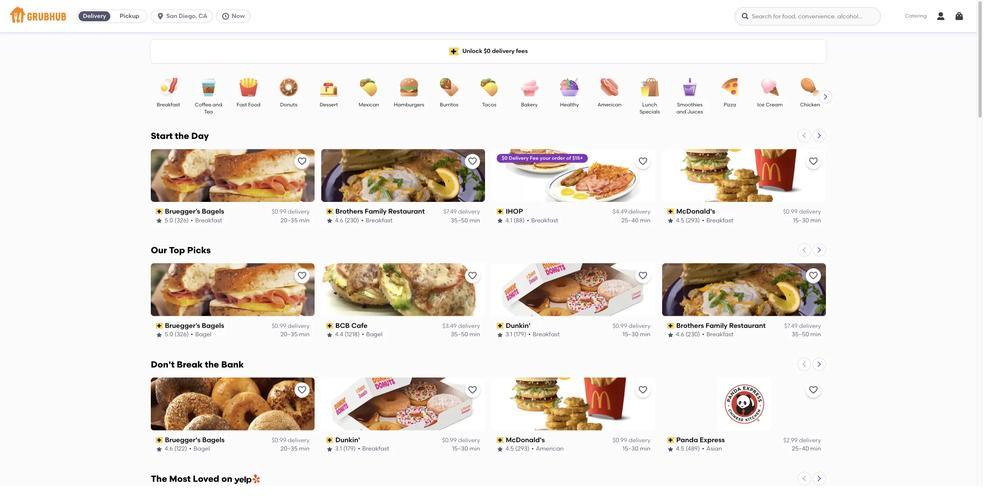 Task type: locate. For each thing, give the bounding box(es) containing it.
bruegger's for the
[[165, 208, 200, 216]]

(293) for • breakfast
[[686, 217, 700, 224]]

brothers
[[336, 208, 363, 216], [677, 322, 704, 330]]

and for coffee and tea
[[213, 102, 222, 108]]

1 horizontal spatial (293)
[[686, 217, 700, 224]]

0 vertical spatial 4.5 (293)
[[676, 217, 700, 224]]

2 vertical spatial 20–35
[[281, 446, 298, 453]]

20–35
[[281, 217, 298, 224], [281, 332, 298, 339], [281, 446, 298, 453]]

1 horizontal spatial $0
[[502, 156, 508, 161]]

tacos
[[482, 102, 497, 108]]

1 horizontal spatial 3.1
[[506, 332, 513, 339]]

picks
[[187, 245, 211, 256]]

restaurant
[[388, 208, 425, 216], [730, 322, 766, 330]]

25–40 min for panda express
[[792, 446, 821, 453]]

juices
[[688, 109, 703, 115]]

mcdonald's for • american
[[506, 437, 545, 445]]

3 20–35 min from the top
[[281, 446, 310, 453]]

mcdonald's logo image
[[663, 149, 826, 202], [492, 378, 656, 431]]

$3.49 delivery
[[443, 323, 480, 330]]

• bagel down bruegger's bagels
[[189, 446, 210, 453]]

1 horizontal spatial 4.6
[[335, 217, 344, 224]]

1 vertical spatial $7.49
[[785, 323, 798, 330]]

svg image inside 'san diego, ca' button
[[156, 12, 165, 20]]

bagel down bruegger's bagels
[[194, 446, 210, 453]]

breakfast for subscription pass icon related to dunkin'
[[533, 332, 560, 339]]

(326) up break
[[175, 332, 189, 339]]

delivery button
[[77, 10, 112, 23]]

$7.49
[[444, 209, 457, 216], [785, 323, 798, 330]]

svg image left "san"
[[156, 12, 165, 20]]

on
[[222, 474, 232, 485]]

1 vertical spatial and
[[677, 109, 687, 115]]

1 (326) from the top
[[175, 217, 189, 224]]

express
[[700, 437, 725, 445]]

dunkin'
[[506, 322, 531, 330], [336, 437, 360, 445]]

0 vertical spatial brothers family restaurant logo image
[[321, 149, 485, 202]]

1 vertical spatial bruegger's bagels logo image
[[151, 264, 315, 317]]

1 20–35 min from the top
[[281, 217, 310, 224]]

25–40 min down $4.49 delivery
[[622, 217, 651, 224]]

bruegger's bagels for day
[[165, 208, 224, 216]]

3 caret left icon image from the top
[[801, 362, 808, 368]]

0 vertical spatial (293)
[[686, 217, 700, 224]]

grubhub plus flag logo image
[[449, 47, 459, 55]]

1 vertical spatial bagels
[[202, 322, 224, 330]]

breakfast
[[157, 102, 180, 108], [195, 217, 222, 224], [366, 217, 393, 224], [531, 217, 558, 224], [707, 217, 734, 224], [533, 332, 560, 339], [707, 332, 734, 339], [362, 446, 389, 453]]

4 caret left icon image from the top
[[801, 476, 808, 483]]

0 horizontal spatial delivery
[[83, 13, 106, 20]]

4.6 for brothers family restaurant's subscription pass icon
[[676, 332, 685, 339]]

2 caret left icon image from the top
[[801, 247, 808, 254]]

2 vertical spatial bagels
[[202, 437, 225, 445]]

(326) up our top picks
[[175, 217, 189, 224]]

start
[[151, 131, 173, 141]]

family
[[365, 208, 387, 216], [706, 322, 728, 330]]

1 horizontal spatial (230)
[[686, 332, 700, 339]]

asian
[[707, 446, 723, 453]]

bruegger's bagels logo image
[[151, 149, 315, 202], [151, 264, 315, 317]]

• breakfast
[[191, 217, 222, 224], [361, 217, 393, 224], [527, 217, 558, 224], [702, 217, 734, 224], [529, 332, 560, 339], [703, 332, 734, 339], [358, 446, 389, 453]]

(230)
[[345, 217, 359, 224], [686, 332, 700, 339]]

san diego, ca button
[[151, 10, 216, 23]]

1 vertical spatial 5.0
[[165, 332, 173, 339]]

bruegger's up our top picks
[[165, 208, 200, 216]]

0 vertical spatial 25–40
[[622, 217, 639, 224]]

1 bruegger's bagels logo image from the top
[[151, 149, 315, 202]]

subscription pass image
[[326, 209, 334, 215], [668, 209, 675, 215], [156, 324, 163, 329], [326, 324, 334, 329], [326, 438, 334, 444]]

2 5.0 (326) from the top
[[165, 332, 189, 339]]

$0
[[484, 48, 491, 55], [502, 156, 508, 161]]

your
[[540, 156, 551, 161]]

1 horizontal spatial brothers family restaurant
[[677, 322, 766, 330]]

min
[[299, 217, 310, 224], [470, 217, 480, 224], [640, 217, 651, 224], [811, 217, 821, 224], [299, 332, 310, 339], [470, 332, 480, 339], [640, 332, 651, 339], [811, 332, 821, 339], [299, 446, 310, 453], [470, 446, 480, 453], [640, 446, 651, 453], [811, 446, 821, 453]]

0 horizontal spatial mcdonald's
[[506, 437, 545, 445]]

• bagel down cafe
[[362, 332, 383, 339]]

0 vertical spatial bruegger's
[[165, 208, 200, 216]]

1 horizontal spatial $7.49
[[785, 323, 798, 330]]

1 vertical spatial dunkin'
[[336, 437, 360, 445]]

save this restaurant image
[[297, 157, 307, 167], [468, 157, 478, 167], [638, 157, 648, 167], [809, 157, 819, 167], [979, 157, 984, 167], [638, 271, 648, 281], [809, 271, 819, 281], [979, 271, 984, 281], [468, 386, 478, 396], [809, 386, 819, 396], [979, 386, 984, 396]]

0 vertical spatial $7.49 delivery
[[444, 209, 480, 216]]

0 horizontal spatial 4.6 (230)
[[335, 217, 359, 224]]

mcdonald's
[[677, 208, 716, 216], [506, 437, 545, 445]]

2 bruegger's bagels logo image from the top
[[151, 264, 315, 317]]

subscription pass image for dunkin'
[[497, 324, 504, 329]]

1 vertical spatial 25–40 min
[[792, 446, 821, 453]]

25–40 for panda express
[[792, 446, 809, 453]]

subscription pass image for ihop
[[497, 209, 504, 215]]

1 horizontal spatial 4.5 (293)
[[676, 217, 700, 224]]

1 vertical spatial $7.49 delivery
[[785, 323, 821, 330]]

• breakfast for dunkin' logo for don't break the bank subscription pass image
[[358, 446, 389, 453]]

svg image left now in the left of the page
[[222, 12, 230, 20]]

the left 'bank'
[[205, 360, 219, 370]]

food
[[248, 102, 261, 108]]

ice cream
[[758, 102, 783, 108]]

4.6 (230)
[[335, 217, 359, 224], [676, 332, 700, 339]]

break
[[177, 360, 203, 370]]

0 vertical spatial 5.0
[[165, 217, 173, 224]]

mexican image
[[354, 78, 384, 97]]

0 horizontal spatial $7.49 delivery
[[444, 209, 480, 216]]

(293)
[[686, 217, 700, 224], [516, 446, 530, 453]]

25–40 down $4.49 delivery
[[622, 217, 639, 224]]

1 vertical spatial 20–35 min
[[281, 332, 310, 339]]

svg image
[[936, 11, 946, 21], [156, 12, 165, 20], [222, 12, 230, 20]]

$0.99
[[272, 209, 286, 216], [783, 209, 798, 216], [272, 323, 286, 330], [613, 323, 627, 330], [272, 438, 286, 445], [442, 438, 457, 445], [613, 438, 627, 445]]

1 vertical spatial brothers
[[677, 322, 704, 330]]

(326) for top
[[175, 332, 189, 339]]

0 horizontal spatial 25–40 min
[[622, 217, 651, 224]]

$0.99 delivery
[[272, 209, 310, 216], [783, 209, 821, 216], [272, 323, 310, 330], [613, 323, 651, 330], [272, 438, 310, 445], [442, 438, 480, 445], [613, 438, 651, 445]]

1 vertical spatial mcdonald's logo image
[[492, 378, 656, 431]]

3.1
[[506, 332, 513, 339], [335, 446, 342, 453]]

5.0 for our
[[165, 332, 173, 339]]

bruegger's bagels for picks
[[165, 322, 224, 330]]

20–35 for don't break the bank
[[281, 446, 298, 453]]

2 bruegger's from the top
[[165, 322, 200, 330]]

the most loved on
[[151, 474, 235, 485]]

25–40 min down $2.99 delivery
[[792, 446, 821, 453]]

1 vertical spatial 25–40
[[792, 446, 809, 453]]

bagel up don't break the bank
[[195, 332, 212, 339]]

5.0 up top
[[165, 217, 173, 224]]

bcb
[[336, 322, 350, 330]]

dunkin' logo image for don't break the bank subscription pass image
[[321, 378, 485, 431]]

20–35 for our top picks
[[281, 332, 298, 339]]

hamburgers image
[[395, 78, 424, 97]]

(88)
[[514, 217, 525, 224]]

bagel for our top picks
[[195, 332, 212, 339]]

3.1 (179)
[[506, 332, 527, 339], [335, 446, 356, 453]]

and for smoothies and juices
[[677, 109, 687, 115]]

1 horizontal spatial 3.1 (179)
[[506, 332, 527, 339]]

0 horizontal spatial 4.6
[[165, 446, 173, 453]]

0 vertical spatial 5.0 (326)
[[165, 217, 189, 224]]

4.5
[[676, 217, 685, 224], [506, 446, 514, 453], [676, 446, 685, 453]]

delivery inside button
[[83, 13, 106, 20]]

svg image
[[955, 11, 965, 21], [742, 12, 750, 20]]

0 vertical spatial the
[[175, 131, 189, 141]]

subscription pass image
[[156, 209, 163, 215], [497, 209, 504, 215], [497, 324, 504, 329], [668, 324, 675, 329], [156, 438, 163, 444], [497, 438, 504, 444], [668, 438, 675, 444]]

•
[[191, 217, 193, 224], [361, 217, 364, 224], [527, 217, 529, 224], [702, 217, 705, 224], [191, 332, 193, 339], [362, 332, 364, 339], [529, 332, 531, 339], [703, 332, 705, 339], [189, 446, 192, 453], [358, 446, 360, 453], [532, 446, 534, 453], [702, 446, 705, 453]]

subscription pass image for our top picks
[[326, 324, 334, 329]]

1 5.0 from the top
[[165, 217, 173, 224]]

0 horizontal spatial american
[[536, 446, 564, 453]]

breakfast image
[[154, 78, 183, 97]]

0 vertical spatial 20–35 min
[[281, 217, 310, 224]]

american image
[[595, 78, 625, 97]]

catering
[[906, 13, 927, 19]]

0 horizontal spatial brothers family restaurant
[[336, 208, 425, 216]]

burritos image
[[435, 78, 464, 97]]

35–50 for our top picks
[[451, 332, 468, 339]]

1 bruegger's bagels from the top
[[165, 208, 224, 216]]

chicken image
[[796, 78, 825, 97]]

save this restaurant button
[[295, 154, 310, 169], [465, 154, 480, 169], [636, 154, 651, 169], [806, 154, 821, 169], [977, 154, 984, 169], [295, 269, 310, 284], [465, 269, 480, 284], [636, 269, 651, 284], [806, 269, 821, 284], [977, 269, 984, 284], [295, 383, 310, 398], [465, 383, 480, 398], [636, 383, 651, 398], [806, 383, 821, 398], [977, 383, 984, 398]]

0 vertical spatial 20–35
[[281, 217, 298, 224]]

0 horizontal spatial (293)
[[516, 446, 530, 453]]

0 vertical spatial (326)
[[175, 217, 189, 224]]

35–50 min for our top picks
[[451, 332, 480, 339]]

fast food image
[[234, 78, 263, 97]]

subscription pass image for start the day
[[326, 209, 334, 215]]

subscription pass image for bruegger's bagels
[[156, 209, 163, 215]]

25–40 down $2.99 delivery
[[792, 446, 809, 453]]

(122)
[[174, 446, 187, 453]]

0 horizontal spatial and
[[213, 102, 222, 108]]

and down smoothies
[[677, 109, 687, 115]]

dunkin' logo image
[[492, 264, 656, 317], [321, 378, 485, 431]]

• breakfast for dunkin' logo related to subscription pass icon related to dunkin'
[[529, 332, 560, 339]]

bruegger's
[[165, 208, 200, 216], [165, 322, 200, 330]]

0 vertical spatial and
[[213, 102, 222, 108]]

2 horizontal spatial svg image
[[936, 11, 946, 21]]

3.1 for subscription pass icon related to dunkin'
[[506, 332, 513, 339]]

san diego, ca
[[166, 13, 208, 20]]

star icon image
[[156, 218, 163, 224], [326, 218, 333, 224], [497, 218, 504, 224], [668, 218, 674, 224], [156, 332, 163, 339], [326, 332, 333, 339], [497, 332, 504, 339], [668, 332, 674, 339], [156, 447, 163, 453], [326, 447, 333, 453], [497, 447, 504, 453], [668, 447, 674, 453]]

0 vertical spatial family
[[365, 208, 387, 216]]

subscription pass image for mcdonald's
[[497, 438, 504, 444]]

0 horizontal spatial 25–40
[[622, 217, 639, 224]]

5.0 up don't
[[165, 332, 173, 339]]

0 vertical spatial mcdonald's
[[677, 208, 716, 216]]

1 vertical spatial (293)
[[516, 446, 530, 453]]

1 vertical spatial $0
[[502, 156, 508, 161]]

bruegger's bagels
[[165, 437, 225, 445]]

brothers family restaurant logo image for brothers family restaurant's subscription pass icon
[[663, 264, 826, 317]]

3 20–35 from the top
[[281, 446, 298, 453]]

2 20–35 min from the top
[[281, 332, 310, 339]]

20–35 min for don't break the bank
[[281, 446, 310, 453]]

bagels
[[202, 208, 224, 216], [202, 322, 224, 330], [202, 437, 225, 445]]

subscription pass image for bruegger's bagels
[[156, 438, 163, 444]]

bruegger's bagels up don't break the bank
[[165, 322, 224, 330]]

ice cream image
[[756, 78, 785, 97]]

1 5.0 (326) from the top
[[165, 217, 189, 224]]

caret right icon image
[[823, 94, 829, 100], [816, 133, 823, 139], [816, 247, 823, 254], [816, 362, 823, 368], [816, 476, 823, 483]]

the
[[175, 131, 189, 141], [205, 360, 219, 370]]

1 20–35 from the top
[[281, 217, 298, 224]]

0 vertical spatial $0
[[484, 48, 491, 55]]

mcdonald's logo image for american
[[492, 378, 656, 431]]

svg image for now
[[222, 12, 230, 20]]

2 5.0 from the top
[[165, 332, 173, 339]]

and inside smoothies and juices
[[677, 109, 687, 115]]

5.0 (326) up top
[[165, 217, 189, 224]]

0 horizontal spatial brothers
[[336, 208, 363, 216]]

4.6 (122)
[[165, 446, 187, 453]]

cream
[[766, 102, 783, 108]]

bakery image
[[515, 78, 544, 97]]

20–35 for start the day
[[281, 217, 298, 224]]

bruegger's bagels logo image
[[151, 378, 315, 431]]

delivery left pickup
[[83, 13, 106, 20]]

0 horizontal spatial 3.1
[[335, 446, 342, 453]]

brothers family restaurant
[[336, 208, 425, 216], [677, 322, 766, 330]]

1 vertical spatial restaurant
[[730, 322, 766, 330]]

$0 right unlock
[[484, 48, 491, 55]]

1 horizontal spatial restaurant
[[730, 322, 766, 330]]

0 horizontal spatial dunkin' logo image
[[321, 378, 485, 431]]

1 vertical spatial 4.6
[[676, 332, 685, 339]]

delivery
[[83, 13, 106, 20], [509, 156, 529, 161]]

$0.99 delivery for bruegger's bagels logo
[[272, 438, 310, 445]]

1 horizontal spatial mcdonald's logo image
[[663, 149, 826, 202]]

35–50 min for start the day
[[451, 217, 480, 224]]

1 vertical spatial 5.0 (326)
[[165, 332, 189, 339]]

panda express logo image
[[718, 378, 771, 431]]

mcdonald's logo image for breakfast
[[663, 149, 826, 202]]

top
[[169, 245, 185, 256]]

0 vertical spatial 4.6
[[335, 217, 344, 224]]

1 vertical spatial dunkin' logo image
[[321, 378, 485, 431]]

2 bruegger's bagels from the top
[[165, 322, 224, 330]]

2 20–35 from the top
[[281, 332, 298, 339]]

4.5 (293)
[[676, 217, 700, 224], [506, 446, 530, 453]]

start the day
[[151, 131, 209, 141]]

ihop
[[506, 208, 523, 216]]

healthy image
[[555, 78, 584, 97]]

subscription pass image for brothers family restaurant
[[668, 324, 675, 329]]

3.1 for don't break the bank subscription pass image
[[335, 446, 342, 453]]

1 vertical spatial 4.6 (230)
[[676, 332, 700, 339]]

• breakfast for start the day subscription pass image brothers family restaurant logo
[[361, 217, 393, 224]]

save this restaurant image
[[297, 271, 307, 281], [468, 271, 478, 281], [297, 386, 307, 396], [638, 386, 648, 396]]

1 horizontal spatial family
[[706, 322, 728, 330]]

1 vertical spatial 20–35
[[281, 332, 298, 339]]

svg image inside now button
[[222, 12, 230, 20]]

smoothies
[[677, 102, 703, 108]]

1 bruegger's from the top
[[165, 208, 200, 216]]

15–30 min
[[794, 217, 821, 224], [623, 332, 651, 339], [452, 446, 480, 453], [623, 446, 651, 453]]

$0 left fee
[[502, 156, 508, 161]]

0 vertical spatial delivery
[[83, 13, 106, 20]]

mcdonald's for • breakfast
[[677, 208, 716, 216]]

the left day
[[175, 131, 189, 141]]

1 horizontal spatial dunkin'
[[506, 322, 531, 330]]

0 vertical spatial $7.49
[[444, 209, 457, 216]]

1 vertical spatial brothers family restaurant
[[677, 322, 766, 330]]

caret left icon image
[[801, 133, 808, 139], [801, 247, 808, 254], [801, 362, 808, 368], [801, 476, 808, 483]]

caret right icon image for don't break the bank
[[816, 362, 823, 368]]

and inside coffee and tea
[[213, 102, 222, 108]]

bruegger's bagels
[[165, 208, 224, 216], [165, 322, 224, 330]]

delivery left fee
[[509, 156, 529, 161]]

1 horizontal spatial svg image
[[222, 12, 230, 20]]

coffee and tea
[[195, 102, 222, 115]]

san
[[166, 13, 177, 20]]

svg image right catering button
[[936, 11, 946, 21]]

1 horizontal spatial 25–40 min
[[792, 446, 821, 453]]

donuts image
[[274, 78, 303, 97]]

1 vertical spatial 3.1 (179)
[[335, 446, 356, 453]]

bruegger's bagels up picks
[[165, 208, 224, 216]]

0 horizontal spatial svg image
[[156, 12, 165, 20]]

bagels for picks
[[202, 322, 224, 330]]

lunch specials image
[[635, 78, 665, 97]]

pizza image
[[716, 78, 745, 97]]

25–40
[[622, 217, 639, 224], [792, 446, 809, 453]]

4.6
[[335, 217, 344, 224], [676, 332, 685, 339], [165, 446, 173, 453]]

caret left icon image for the most loved on
[[801, 476, 808, 483]]

1 horizontal spatial mcdonald's
[[677, 208, 716, 216]]

0 vertical spatial brothers
[[336, 208, 363, 216]]

• bagel up don't break the bank
[[191, 332, 212, 339]]

catering button
[[900, 7, 933, 26]]

and up tea
[[213, 102, 222, 108]]

1 horizontal spatial and
[[677, 109, 687, 115]]

4.5 (293) for • breakfast
[[676, 217, 700, 224]]

$7.49 delivery
[[444, 209, 480, 216], [785, 323, 821, 330]]

1 caret left icon image from the top
[[801, 133, 808, 139]]

1 vertical spatial (179)
[[343, 446, 356, 453]]

delivery
[[492, 48, 515, 55], [288, 209, 310, 216], [458, 209, 480, 216], [629, 209, 651, 216], [799, 209, 821, 216], [288, 323, 310, 330], [458, 323, 480, 330], [629, 323, 651, 330], [799, 323, 821, 330], [288, 438, 310, 445], [458, 438, 480, 445], [629, 438, 651, 445], [799, 438, 821, 445]]

0 vertical spatial 25–40 min
[[622, 217, 651, 224]]

dunkin' for subscription pass icon related to dunkin'
[[506, 322, 531, 330]]

donuts
[[280, 102, 297, 108]]

1 horizontal spatial 25–40
[[792, 446, 809, 453]]

cafe
[[352, 322, 368, 330]]

bruegger's up break
[[165, 322, 200, 330]]

bcb cafe
[[336, 322, 368, 330]]

and
[[213, 102, 222, 108], [677, 109, 687, 115]]

5.0 (326) up break
[[165, 332, 189, 339]]

$0.99 for bruegger's bagels subscription pass icon
[[272, 209, 286, 216]]

1 vertical spatial 3.1
[[335, 446, 342, 453]]

2 (326) from the top
[[175, 332, 189, 339]]

• bagel
[[191, 332, 212, 339], [362, 332, 383, 339], [189, 446, 210, 453]]

2 vertical spatial 4.6
[[165, 446, 173, 453]]

1 vertical spatial 4.5 (293)
[[506, 446, 530, 453]]

2 vertical spatial 20–35 min
[[281, 446, 310, 453]]

bagel
[[195, 332, 212, 339], [366, 332, 383, 339], [194, 446, 210, 453]]

• american
[[532, 446, 564, 453]]

caret right icon image for start the day
[[816, 133, 823, 139]]

brothers family restaurant logo image
[[321, 149, 485, 202], [663, 264, 826, 317]]

save this restaurant image for mcdonald's
[[638, 386, 648, 396]]



Task type: vqa. For each thing, say whether or not it's contained in the screenshot.


Task type: describe. For each thing, give the bounding box(es) containing it.
save this restaurant image for bruegger's bagels
[[297, 386, 307, 396]]

our top picks
[[151, 245, 211, 256]]

• breakfast for ihop logo
[[527, 217, 558, 224]]

fees
[[516, 48, 528, 55]]

1 horizontal spatial the
[[205, 360, 219, 370]]

panda
[[677, 437, 698, 445]]

(1218)
[[345, 332, 360, 339]]

• breakfast for brothers family restaurant's subscription pass icon's brothers family restaurant logo
[[703, 332, 734, 339]]

lunch
[[643, 102, 657, 108]]

4.5 (489)
[[676, 446, 700, 453]]

bagel down cafe
[[366, 332, 383, 339]]

0 horizontal spatial $7.49
[[444, 209, 457, 216]]

pickup button
[[112, 10, 147, 23]]

$0.99 for subscription pass icon corresponding to mcdonald's
[[613, 438, 627, 445]]

save this restaurant image for bcb cafe
[[468, 271, 478, 281]]

4.1 (88)
[[506, 217, 525, 224]]

0 vertical spatial brothers family restaurant
[[336, 208, 425, 216]]

• breakfast for breakfast's the mcdonald's logo
[[702, 217, 734, 224]]

the
[[151, 474, 167, 485]]

caret left icon image for don't break the bank
[[801, 362, 808, 368]]

breakfast for brothers family restaurant's subscription pass icon
[[707, 332, 734, 339]]

4.1
[[506, 217, 513, 224]]

1 horizontal spatial brothers
[[677, 322, 704, 330]]

specials
[[640, 109, 660, 115]]

unlock $0 delivery fees
[[463, 48, 528, 55]]

day
[[191, 131, 209, 141]]

caret left icon image for start the day
[[801, 133, 808, 139]]

• bagel for don't break the bank
[[189, 446, 210, 453]]

$0.99 delivery for american the mcdonald's logo
[[613, 438, 651, 445]]

bagels for the
[[202, 437, 225, 445]]

4.5 for don't break the bank
[[676, 446, 685, 453]]

breakfast for subscription pass icon related to ihop
[[531, 217, 558, 224]]

caret right icon image for our top picks
[[816, 247, 823, 254]]

bcb cafe logo image
[[321, 264, 485, 317]]

pizza
[[724, 102, 736, 108]]

$0.99 for subscription pass icon associated with bruegger's bagels
[[272, 438, 286, 445]]

(293) for • american
[[516, 446, 530, 453]]

$0.99 delivery for bruegger's bagels logo related to start the day
[[272, 209, 310, 216]]

order
[[552, 156, 565, 161]]

dessert image
[[314, 78, 344, 97]]

hamburgers
[[394, 102, 425, 108]]

lunch specials
[[640, 102, 660, 115]]

dessert
[[320, 102, 338, 108]]

of
[[567, 156, 571, 161]]

burritos
[[440, 102, 459, 108]]

dunkin' logo image for subscription pass icon related to dunkin'
[[492, 264, 656, 317]]

caret right icon image for the most loved on
[[816, 476, 823, 483]]

$0.99 delivery for dunkin' logo for don't break the bank subscription pass image
[[442, 438, 480, 445]]

mexican
[[359, 102, 379, 108]]

bruegger's bagels logo image for start the day
[[151, 149, 315, 202]]

don't break the bank
[[151, 360, 244, 370]]

0 horizontal spatial $0
[[484, 48, 491, 55]]

$0.99 for subscription pass icon related to dunkin'
[[613, 323, 627, 330]]

bagel for don't break the bank
[[194, 446, 210, 453]]

fast
[[237, 102, 247, 108]]

unlock
[[463, 48, 483, 55]]

35–50 for start the day
[[451, 217, 468, 224]]

most
[[169, 474, 191, 485]]

tacos image
[[475, 78, 504, 97]]

$4.49
[[613, 209, 628, 216]]

0 horizontal spatial 3.1 (179)
[[335, 446, 356, 453]]

bank
[[221, 360, 244, 370]]

subscription pass image for don't break the bank
[[326, 438, 334, 444]]

(489)
[[686, 446, 700, 453]]

$2.99 delivery
[[784, 438, 821, 445]]

pickup
[[120, 13, 139, 20]]

$15+
[[573, 156, 583, 161]]

1 horizontal spatial delivery
[[509, 156, 529, 161]]

0 vertical spatial american
[[598, 102, 622, 108]]

1 horizontal spatial 4.6 (230)
[[676, 332, 700, 339]]

4.6 for subscription pass icon associated with bruegger's bagels
[[165, 446, 173, 453]]

healthy
[[560, 102, 579, 108]]

bruegger's for top
[[165, 322, 200, 330]]

$7.49 delivery for start the day subscription pass image
[[444, 209, 480, 216]]

ice
[[758, 102, 765, 108]]

dunkin' for don't break the bank subscription pass image
[[336, 437, 360, 445]]

svg image for san diego, ca
[[156, 12, 165, 20]]

1 horizontal spatial svg image
[[955, 11, 965, 21]]

1 vertical spatial family
[[706, 322, 728, 330]]

(326) for the
[[175, 217, 189, 224]]

don't
[[151, 360, 175, 370]]

breakfast for start the day subscription pass image
[[366, 217, 393, 224]]

0 vertical spatial (179)
[[514, 332, 527, 339]]

4.4 (1218)
[[335, 332, 360, 339]]

0 vertical spatial (230)
[[345, 217, 359, 224]]

panda express
[[677, 437, 725, 445]]

now
[[232, 13, 245, 20]]

$0 delivery fee your order of $15+
[[502, 156, 583, 161]]

diego,
[[179, 13, 197, 20]]

4.6 for start the day subscription pass image
[[335, 217, 344, 224]]

fee
[[530, 156, 539, 161]]

bruegger's
[[165, 437, 201, 445]]

1 vertical spatial (230)
[[686, 332, 700, 339]]

0 horizontal spatial the
[[175, 131, 189, 141]]

coffee
[[195, 102, 211, 108]]

0 vertical spatial 4.6 (230)
[[335, 217, 359, 224]]

breakfast for don't break the bank subscription pass image
[[362, 446, 389, 453]]

bagels for day
[[202, 208, 224, 216]]

bakery
[[521, 102, 538, 108]]

25–40 min for ihop
[[622, 217, 651, 224]]

5.0 (326) for the
[[165, 217, 189, 224]]

• asian
[[702, 446, 723, 453]]

$0.99 for don't break the bank subscription pass image
[[442, 438, 457, 445]]

ihop logo image
[[492, 149, 656, 202]]

main navigation navigation
[[0, 0, 977, 33]]

4.4
[[335, 332, 343, 339]]

smoothies and juices
[[677, 102, 703, 115]]

Search for food, convenience, alcohol... search field
[[735, 7, 881, 25]]

subscription pass image for panda express
[[668, 438, 675, 444]]

our
[[151, 245, 167, 256]]

save this restaurant image for bruegger's bagels
[[297, 271, 307, 281]]

4.5 for start the day
[[676, 217, 685, 224]]

caret left icon image for our top picks
[[801, 247, 808, 254]]

$0.99 delivery for dunkin' logo related to subscription pass icon related to dunkin'
[[613, 323, 651, 330]]

1 vertical spatial american
[[536, 446, 564, 453]]

$3.49
[[443, 323, 457, 330]]

now button
[[216, 10, 254, 23]]

$7.49 delivery for brothers family restaurant's subscription pass icon
[[785, 323, 821, 330]]

breakfast for bruegger's bagels subscription pass icon
[[195, 217, 222, 224]]

0 horizontal spatial restaurant
[[388, 208, 425, 216]]

$4.49 delivery
[[613, 209, 651, 216]]

20–35 min for start the day
[[281, 217, 310, 224]]

loved
[[193, 474, 219, 485]]

coffee and tea image
[[194, 78, 223, 97]]

tea
[[204, 109, 213, 115]]

$0.99 delivery for bruegger's bagels logo corresponding to our top picks
[[272, 323, 310, 330]]

0 vertical spatial 3.1 (179)
[[506, 332, 527, 339]]

0 horizontal spatial svg image
[[742, 12, 750, 20]]

fast food
[[237, 102, 261, 108]]

bruegger's bagels logo image for our top picks
[[151, 264, 315, 317]]

brothers family restaurant logo image for start the day subscription pass image
[[321, 149, 485, 202]]

4.5 (293) for • american
[[506, 446, 530, 453]]

20–35 min for our top picks
[[281, 332, 310, 339]]

chicken
[[801, 102, 821, 108]]

smoothies and juices image
[[676, 78, 705, 97]]

ca
[[199, 13, 208, 20]]

$2.99
[[784, 438, 798, 445]]

• bagel for our top picks
[[191, 332, 212, 339]]

5.0 (326) for top
[[165, 332, 189, 339]]

$0.99 delivery for breakfast's the mcdonald's logo
[[783, 209, 821, 216]]

25–40 for ihop
[[622, 217, 639, 224]]

5.0 for start
[[165, 217, 173, 224]]



